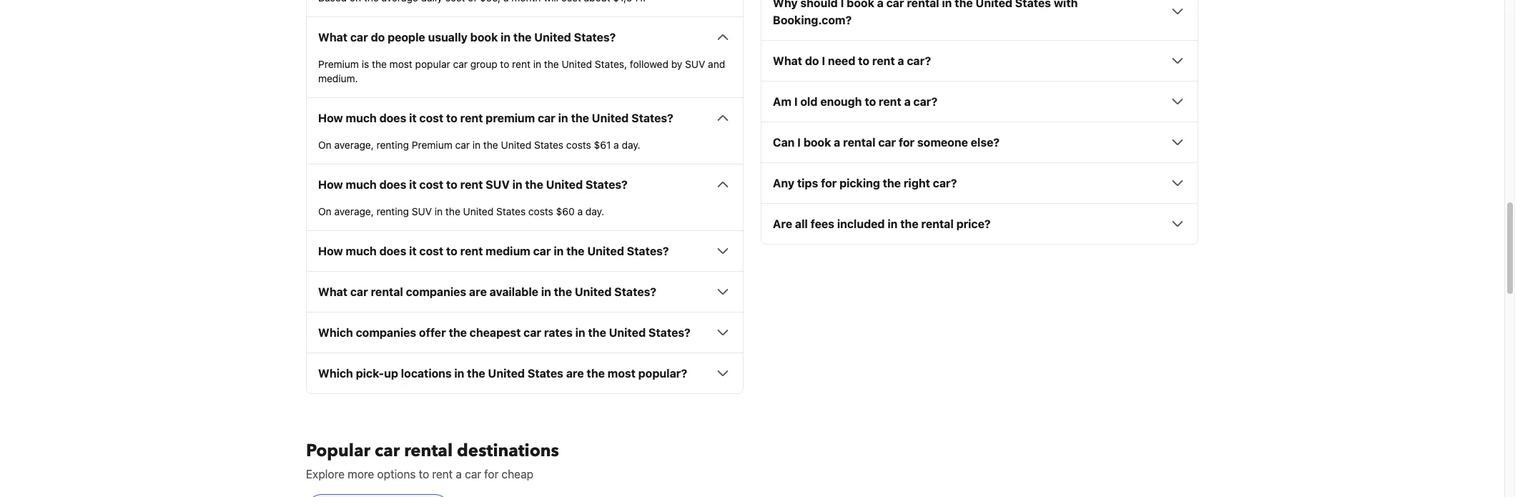 Task type: describe. For each thing, give the bounding box(es) containing it.
car? for am i old enough to rent a car?
[[914, 95, 938, 108]]

are inside "which pick-up locations in the united states are the most popular?" dropdown button
[[566, 367, 584, 380]]

someone
[[918, 136, 968, 149]]

picking
[[840, 177, 880, 190]]

2 horizontal spatial for
[[899, 136, 915, 149]]

any tips for picking the right car? button
[[773, 175, 1187, 192]]

how much does it cost to rent premium car in the united states?
[[318, 112, 674, 125]]

cost for premium
[[420, 112, 444, 125]]

to inside premium is the most popular car group to rent in the united states, followed by suv and medium.
[[500, 58, 510, 70]]

premium inside premium is the most popular car group to rent in the united states, followed by suv and medium.
[[318, 58, 359, 70]]

the right 'premium' on the top
[[571, 112, 589, 125]]

rent inside how much does it cost to rent suv in the united states? 'dropdown button'
[[460, 178, 483, 191]]

how much does it cost to rent suv in the united states?
[[318, 178, 628, 191]]

states inside dropdown button
[[528, 367, 564, 380]]

1 horizontal spatial premium
[[412, 139, 453, 151]]

in down $60
[[554, 245, 564, 258]]

the inside 'dropdown button'
[[525, 178, 544, 191]]

by
[[671, 58, 683, 70]]

booking.com?
[[773, 14, 852, 27]]

how for how much does it cost to rent premium car in the united states?
[[318, 112, 343, 125]]

states down the how much does it cost to rent premium car in the united states? dropdown button
[[534, 139, 564, 151]]

suv inside 'dropdown button'
[[486, 178, 510, 191]]

the up premium is the most popular car group to rent in the united states, followed by suv and medium.
[[514, 31, 532, 44]]

what car rental companies are available in the united states?
[[318, 286, 657, 298]]

how much does it cost to rent medium car in the united states? button
[[318, 243, 732, 260]]

followed
[[630, 58, 669, 70]]

in inside the why should i book a car rental in the united states with booking.com?
[[942, 0, 952, 10]]

for inside popular car rental destinations explore more options to rent a car for cheap
[[484, 468, 499, 481]]

more
[[348, 468, 374, 481]]

on average, renting suv in the united states costs $60 a day.
[[318, 206, 605, 218]]

offer
[[419, 326, 446, 339]]

how much does it cost to rent medium car in the united states?
[[318, 245, 669, 258]]

2 vertical spatial car?
[[933, 177, 957, 190]]

united inside the how much does it cost to rent premium car in the united states? dropdown button
[[592, 112, 629, 125]]

car? for what do i need to rent a car?
[[907, 55, 931, 67]]

the down "how much does it cost to rent suv in the united states?"
[[446, 206, 461, 218]]

why should i book a car rental in the united states with booking.com?
[[773, 0, 1078, 27]]

any tips for picking the right car?
[[773, 177, 957, 190]]

medium.
[[318, 72, 358, 85]]

all
[[795, 218, 808, 231]]

in right locations
[[455, 367, 465, 380]]

available
[[490, 286, 539, 298]]

up
[[384, 367, 398, 380]]

which pick-up locations in the united states are the most popular?
[[318, 367, 688, 380]]

a up can i book a rental car for someone else?
[[905, 95, 911, 108]]

rental inside popular car rental destinations explore more options to rent a car for cheap
[[404, 439, 453, 463]]

$61
[[594, 139, 611, 151]]

to inside what do i need to rent a car? "dropdown button"
[[859, 55, 870, 67]]

$60
[[556, 206, 575, 218]]

what for what car rental companies are available in the united states?
[[318, 286, 348, 298]]

to inside how much does it cost to rent medium car in the united states? dropdown button
[[446, 245, 458, 258]]

the down cheapest
[[467, 367, 485, 380]]

what for what car do people usually book in the united states?
[[318, 31, 348, 44]]

should
[[801, 0, 838, 10]]

is
[[362, 58, 369, 70]]

the right rates
[[588, 326, 606, 339]]

in inside 'dropdown button'
[[513, 178, 523, 191]]

0 vertical spatial companies
[[406, 286, 467, 298]]

much for how much does it cost to rent medium car in the united states?
[[346, 245, 377, 258]]

do inside dropdown button
[[371, 31, 385, 44]]

does for how much does it cost to rent suv in the united states?
[[380, 178, 407, 191]]

and
[[708, 58, 725, 70]]

the down the what car do people usually book in the united states? dropdown button at left top
[[544, 58, 559, 70]]

rent inside how much does it cost to rent medium car in the united states? dropdown button
[[460, 245, 483, 258]]

am i old enough to rent a car?
[[773, 95, 938, 108]]

premium
[[486, 112, 535, 125]]

what car do people usually book in the united states? button
[[318, 29, 732, 46]]

in inside premium is the most popular car group to rent in the united states, followed by suv and medium.
[[533, 58, 542, 70]]

are all fees included in the rental price? button
[[773, 216, 1187, 233]]

book inside the why should i book a car rental in the united states with booking.com?
[[847, 0, 875, 10]]

am
[[773, 95, 792, 108]]

to inside am i old enough to rent a car? dropdown button
[[865, 95, 876, 108]]

in right available
[[541, 286, 551, 298]]

are all fees included in the rental price?
[[773, 218, 991, 231]]

1 vertical spatial companies
[[356, 326, 416, 339]]

it for suv
[[409, 178, 417, 191]]

options
[[377, 468, 416, 481]]

a down enough
[[834, 136, 841, 149]]

in up premium is the most popular car group to rent in the united states, followed by suv and medium.
[[501, 31, 511, 44]]

rent inside what do i need to rent a car? "dropdown button"
[[873, 55, 895, 67]]

pick-
[[356, 367, 384, 380]]

average, for how much does it cost to rent suv in the united states?
[[334, 206, 374, 218]]

what car do people usually book in the united states?
[[318, 31, 616, 44]]

in right included
[[888, 218, 898, 231]]

i left need
[[822, 55, 826, 67]]

how much does it cost to rent suv in the united states? button
[[318, 176, 732, 193]]

united inside "which pick-up locations in the united states are the most popular?" dropdown button
[[488, 367, 525, 380]]

can i book a rental car for someone else? button
[[773, 134, 1187, 151]]

how for how much does it cost to rent medium car in the united states?
[[318, 245, 343, 258]]

group
[[470, 58, 498, 70]]

renting for how much does it cost to rent suv in the united states?
[[377, 206, 409, 218]]

am i old enough to rent a car? button
[[773, 93, 1187, 110]]

1 horizontal spatial day.
[[622, 139, 641, 151]]

rent inside am i old enough to rent a car? dropdown button
[[879, 95, 902, 108]]

medium
[[486, 245, 531, 258]]

i inside the why should i book a car rental in the united states with booking.com?
[[841, 0, 844, 10]]

states inside the why should i book a car rental in the united states with booking.com?
[[1016, 0, 1052, 10]]

can i book a rental car for someone else?
[[773, 136, 1000, 149]]

else?
[[971, 136, 1000, 149]]

much for how much does it cost to rent suv in the united states?
[[346, 178, 377, 191]]

why should i book a car rental in the united states with booking.com? button
[[773, 0, 1187, 29]]

what car rental companies are available in the united states? button
[[318, 283, 732, 301]]

united inside how much does it cost to rent medium car in the united states? dropdown button
[[588, 245, 624, 258]]

the right offer
[[449, 326, 467, 339]]

to inside the how much does it cost to rent premium car in the united states? dropdown button
[[446, 112, 458, 125]]

which companies offer the cheapest car rates  in the united states?
[[318, 326, 691, 339]]

are inside the what car rental companies are available in the united states? dropdown button
[[469, 286, 487, 298]]

popular
[[306, 439, 371, 463]]

can
[[773, 136, 795, 149]]

a right $60
[[578, 206, 583, 218]]



Task type: locate. For each thing, give the bounding box(es) containing it.
i right can
[[798, 136, 801, 149]]

in down the what car do people usually book in the united states? dropdown button at left top
[[533, 58, 542, 70]]

1 horizontal spatial are
[[566, 367, 584, 380]]

rent right options
[[432, 468, 453, 481]]

cost for suv
[[420, 178, 444, 191]]

1 vertical spatial does
[[380, 178, 407, 191]]

a inside the why should i book a car rental in the united states with booking.com?
[[878, 0, 884, 10]]

for left someone
[[899, 136, 915, 149]]

are down rates
[[566, 367, 584, 380]]

what
[[318, 31, 348, 44], [773, 55, 803, 67], [318, 286, 348, 298]]

2 does from the top
[[380, 178, 407, 191]]

cost down on average, renting suv in the united states costs $60 a day.
[[420, 245, 444, 258]]

usually
[[428, 31, 468, 44]]

most inside premium is the most popular car group to rent in the united states, followed by suv and medium.
[[390, 58, 413, 70]]

suv
[[685, 58, 706, 70], [486, 178, 510, 191], [412, 206, 432, 218]]

3 much from the top
[[346, 245, 377, 258]]

costs left $61
[[566, 139, 591, 151]]

0 vertical spatial average,
[[334, 139, 374, 151]]

what do i need to rent a car?
[[773, 55, 931, 67]]

to inside popular car rental destinations explore more options to rent a car for cheap
[[419, 468, 429, 481]]

popular
[[415, 58, 450, 70]]

cost
[[420, 112, 444, 125], [420, 178, 444, 191], [420, 245, 444, 258]]

in down on average, renting premium car in the united states costs $61 a day.
[[513, 178, 523, 191]]

2 it from the top
[[409, 178, 417, 191]]

which
[[318, 326, 353, 339], [318, 367, 353, 380]]

suv right by
[[685, 58, 706, 70]]

suv inside premium is the most popular car group to rent in the united states, followed by suv and medium.
[[685, 58, 706, 70]]

rent inside the how much does it cost to rent premium car in the united states? dropdown button
[[460, 112, 483, 125]]

much inside 'dropdown button'
[[346, 178, 377, 191]]

car? up someone
[[914, 95, 938, 108]]

car?
[[907, 55, 931, 67], [914, 95, 938, 108], [933, 177, 957, 190]]

rental inside the why should i book a car rental in the united states with booking.com?
[[907, 0, 940, 10]]

in up what do i need to rent a car? "dropdown button"
[[942, 0, 952, 10]]

how inside dropdown button
[[318, 112, 343, 125]]

a right $61
[[614, 139, 619, 151]]

2 vertical spatial book
[[804, 136, 832, 149]]

1 renting from the top
[[377, 139, 409, 151]]

1 vertical spatial on
[[318, 206, 332, 218]]

day. right $60
[[586, 206, 605, 218]]

rent
[[873, 55, 895, 67], [512, 58, 531, 70], [879, 95, 902, 108], [460, 112, 483, 125], [460, 178, 483, 191], [460, 245, 483, 258], [432, 468, 453, 481]]

does inside 'dropdown button'
[[380, 178, 407, 191]]

1 average, from the top
[[334, 139, 374, 151]]

united inside the what car do people usually book in the united states? dropdown button
[[535, 31, 571, 44]]

car? inside "dropdown button"
[[907, 55, 931, 67]]

renting
[[377, 139, 409, 151], [377, 206, 409, 218]]

day. right $61
[[622, 139, 641, 151]]

included
[[838, 218, 885, 231]]

it down popular
[[409, 112, 417, 125]]

cost up on average, renting suv in the united states costs $60 a day.
[[420, 178, 444, 191]]

0 vertical spatial costs
[[566, 139, 591, 151]]

to up on average, renting premium car in the united states costs $61 a day.
[[446, 112, 458, 125]]

in
[[942, 0, 952, 10], [501, 31, 511, 44], [533, 58, 542, 70], [558, 112, 569, 125], [473, 139, 481, 151], [513, 178, 523, 191], [435, 206, 443, 218], [888, 218, 898, 231], [554, 245, 564, 258], [541, 286, 551, 298], [576, 326, 586, 339], [455, 367, 465, 380]]

1 horizontal spatial suv
[[486, 178, 510, 191]]

2 cost from the top
[[420, 178, 444, 191]]

old
[[801, 95, 818, 108]]

book right can
[[804, 136, 832, 149]]

cost down popular
[[420, 112, 444, 125]]

much for how much does it cost to rent premium car in the united states?
[[346, 112, 377, 125]]

book right should
[[847, 0, 875, 10]]

a right should
[[878, 0, 884, 10]]

premium up "how much does it cost to rent suv in the united states?"
[[412, 139, 453, 151]]

0 horizontal spatial premium
[[318, 58, 359, 70]]

1 vertical spatial costs
[[529, 206, 554, 218]]

1 vertical spatial how
[[318, 178, 343, 191]]

it
[[409, 112, 417, 125], [409, 178, 417, 191], [409, 245, 417, 258]]

0 horizontal spatial book
[[471, 31, 498, 44]]

most left popular? on the left of page
[[608, 367, 636, 380]]

destinations
[[457, 439, 559, 463]]

renting for how much does it cost to rent premium car in the united states?
[[377, 139, 409, 151]]

locations
[[401, 367, 452, 380]]

0 horizontal spatial day.
[[586, 206, 605, 218]]

on average, renting premium car in the united states costs $61 a day.
[[318, 139, 641, 151]]

costs
[[566, 139, 591, 151], [529, 206, 554, 218]]

in right 'premium' on the top
[[558, 112, 569, 125]]

premium
[[318, 58, 359, 70], [412, 139, 453, 151]]

in down how much does it cost to rent premium car in the united states?
[[473, 139, 481, 151]]

does for how much does it cost to rent medium car in the united states?
[[380, 245, 407, 258]]

the inside the why should i book a car rental in the united states with booking.com?
[[955, 0, 973, 10]]

a down destinations
[[456, 468, 462, 481]]

2 vertical spatial for
[[484, 468, 499, 481]]

which for which companies offer the cheapest car rates  in the united states?
[[318, 326, 353, 339]]

0 horizontal spatial are
[[469, 286, 487, 298]]

to right need
[[859, 55, 870, 67]]

on for how much does it cost to rent suv in the united states?
[[318, 206, 332, 218]]

2 vertical spatial much
[[346, 245, 377, 258]]

how much does it cost to rent premium car in the united states? button
[[318, 110, 732, 127]]

with
[[1054, 0, 1078, 10]]

it for medium
[[409, 245, 417, 258]]

enough
[[821, 95, 862, 108]]

1 how from the top
[[318, 112, 343, 125]]

cheap
[[502, 468, 534, 481]]

which pick-up locations in the united states are the most popular? button
[[318, 365, 732, 382]]

2 horizontal spatial book
[[847, 0, 875, 10]]

do left people
[[371, 31, 385, 44]]

how inside how much does it cost to rent suv in the united states? 'dropdown button'
[[318, 178, 343, 191]]

it up on average, renting suv in the united states costs $60 a day.
[[409, 178, 417, 191]]

states,
[[595, 58, 627, 70]]

which for which pick-up locations in the united states are the most popular?
[[318, 367, 353, 380]]

0 vertical spatial cost
[[420, 112, 444, 125]]

book up group
[[471, 31, 498, 44]]

1 vertical spatial car?
[[914, 95, 938, 108]]

most
[[390, 58, 413, 70], [608, 367, 636, 380]]

1 vertical spatial average,
[[334, 206, 374, 218]]

3 cost from the top
[[420, 245, 444, 258]]

2 average, from the top
[[334, 206, 374, 218]]

0 horizontal spatial for
[[484, 468, 499, 481]]

it inside how much does it cost to rent medium car in the united states? dropdown button
[[409, 245, 417, 258]]

1 vertical spatial renting
[[377, 206, 409, 218]]

the down right
[[901, 218, 919, 231]]

suv down "how much does it cost to rent suv in the united states?"
[[412, 206, 432, 218]]

2 much from the top
[[346, 178, 377, 191]]

which companies offer the cheapest car rates  in the united states? button
[[318, 324, 732, 341]]

tips
[[798, 177, 819, 190]]

are left available
[[469, 286, 487, 298]]

any
[[773, 177, 795, 190]]

3 how from the top
[[318, 245, 343, 258]]

1 vertical spatial book
[[471, 31, 498, 44]]

companies up the up
[[356, 326, 416, 339]]

the right is
[[372, 58, 387, 70]]

what inside "dropdown button"
[[773, 55, 803, 67]]

the up rates
[[554, 286, 572, 298]]

1 horizontal spatial for
[[821, 177, 837, 190]]

1 horizontal spatial costs
[[566, 139, 591, 151]]

to right options
[[419, 468, 429, 481]]

costs left $60
[[529, 206, 554, 218]]

the down $60
[[567, 245, 585, 258]]

how
[[318, 112, 343, 125], [318, 178, 343, 191], [318, 245, 343, 258]]

most inside dropdown button
[[608, 367, 636, 380]]

price?
[[957, 218, 991, 231]]

average, for how much does it cost to rent premium car in the united states?
[[334, 139, 374, 151]]

how for how much does it cost to rent suv in the united states?
[[318, 178, 343, 191]]

companies
[[406, 286, 467, 298], [356, 326, 416, 339]]

0 vertical spatial day.
[[622, 139, 641, 151]]

book
[[847, 0, 875, 10], [471, 31, 498, 44], [804, 136, 832, 149]]

a down the why should i book a car rental in the united states with booking.com?
[[898, 55, 905, 67]]

i
[[841, 0, 844, 10], [822, 55, 826, 67], [795, 95, 798, 108], [798, 136, 801, 149]]

what do i need to rent a car? button
[[773, 52, 1187, 70]]

explore
[[306, 468, 345, 481]]

the up what do i need to rent a car? "dropdown button"
[[955, 0, 973, 10]]

1 does from the top
[[380, 112, 407, 125]]

1 vertical spatial suv
[[486, 178, 510, 191]]

rent right need
[[873, 55, 895, 67]]

3 does from the top
[[380, 245, 407, 258]]

it for premium
[[409, 112, 417, 125]]

states down rates
[[528, 367, 564, 380]]

2 vertical spatial cost
[[420, 245, 444, 258]]

for right tips
[[821, 177, 837, 190]]

0 vertical spatial renting
[[377, 139, 409, 151]]

0 vertical spatial which
[[318, 326, 353, 339]]

cost for medium
[[420, 245, 444, 258]]

2 vertical spatial what
[[318, 286, 348, 298]]

average,
[[334, 139, 374, 151], [334, 206, 374, 218]]

much
[[346, 112, 377, 125], [346, 178, 377, 191], [346, 245, 377, 258]]

the left right
[[883, 177, 901, 190]]

1 vertical spatial what
[[773, 55, 803, 67]]

0 vertical spatial do
[[371, 31, 385, 44]]

popular car rental destinations explore more options to rent a car for cheap
[[306, 439, 559, 481]]

popular?
[[639, 367, 688, 380]]

companies up offer
[[406, 286, 467, 298]]

united inside the why should i book a car rental in the united states with booking.com?
[[976, 0, 1013, 10]]

are
[[773, 218, 793, 231]]

on
[[318, 139, 332, 151], [318, 206, 332, 218]]

car inside premium is the most popular car group to rent in the united states, followed by suv and medium.
[[453, 58, 468, 70]]

united inside how much does it cost to rent suv in the united states? 'dropdown button'
[[546, 178, 583, 191]]

the
[[955, 0, 973, 10], [514, 31, 532, 44], [372, 58, 387, 70], [544, 58, 559, 70], [571, 112, 589, 125], [483, 139, 498, 151], [883, 177, 901, 190], [525, 178, 544, 191], [446, 206, 461, 218], [901, 218, 919, 231], [567, 245, 585, 258], [554, 286, 572, 298], [449, 326, 467, 339], [588, 326, 606, 339], [467, 367, 485, 380], [587, 367, 605, 380]]

1 horizontal spatial most
[[608, 367, 636, 380]]

0 vertical spatial premium
[[318, 58, 359, 70]]

2 vertical spatial does
[[380, 245, 407, 258]]

what for what do i need to rent a car?
[[773, 55, 803, 67]]

united inside the what car rental companies are available in the united states? dropdown button
[[575, 286, 612, 298]]

0 horizontal spatial most
[[390, 58, 413, 70]]

states? inside 'dropdown button'
[[586, 178, 628, 191]]

to down on average, renting suv in the united states costs $60 a day.
[[446, 245, 458, 258]]

to right group
[[500, 58, 510, 70]]

1 vertical spatial which
[[318, 367, 353, 380]]

0 vertical spatial book
[[847, 0, 875, 10]]

2 which from the top
[[318, 367, 353, 380]]

are
[[469, 286, 487, 298], [566, 367, 584, 380]]

most down people
[[390, 58, 413, 70]]

on for how much does it cost to rent premium car in the united states?
[[318, 139, 332, 151]]

2 vertical spatial suv
[[412, 206, 432, 218]]

day.
[[622, 139, 641, 151], [586, 206, 605, 218]]

1 vertical spatial it
[[409, 178, 417, 191]]

to inside how much does it cost to rent suv in the united states? 'dropdown button'
[[446, 178, 458, 191]]

0 vertical spatial for
[[899, 136, 915, 149]]

to
[[859, 55, 870, 67], [500, 58, 510, 70], [865, 95, 876, 108], [446, 112, 458, 125], [446, 178, 458, 191], [446, 245, 458, 258], [419, 468, 429, 481]]

i right should
[[841, 0, 844, 10]]

1 it from the top
[[409, 112, 417, 125]]

car? down the why should i book a car rental in the united states with booking.com?
[[907, 55, 931, 67]]

it down on average, renting suv in the united states costs $60 a day.
[[409, 245, 417, 258]]

0 horizontal spatial costs
[[529, 206, 554, 218]]

1 which from the top
[[318, 326, 353, 339]]

2 vertical spatial it
[[409, 245, 417, 258]]

1 vertical spatial for
[[821, 177, 837, 190]]

1 vertical spatial cost
[[420, 178, 444, 191]]

people
[[388, 31, 425, 44]]

suv down on average, renting premium car in the united states costs $61 a day.
[[486, 178, 510, 191]]

the left popular? on the left of page
[[587, 367, 605, 380]]

1 vertical spatial do
[[805, 55, 819, 67]]

rent inside popular car rental destinations explore more options to rent a car for cheap
[[432, 468, 453, 481]]

2 horizontal spatial suv
[[685, 58, 706, 70]]

1 much from the top
[[346, 112, 377, 125]]

1 horizontal spatial book
[[804, 136, 832, 149]]

a inside popular car rental destinations explore more options to rent a car for cheap
[[456, 468, 462, 481]]

how inside how much does it cost to rent medium car in the united states? dropdown button
[[318, 245, 343, 258]]

2 on from the top
[[318, 206, 332, 218]]

cheapest
[[470, 326, 521, 339]]

united inside premium is the most popular car group to rent in the united states, followed by suv and medium.
[[562, 58, 592, 70]]

it inside the how much does it cost to rent premium car in the united states? dropdown button
[[409, 112, 417, 125]]

2 renting from the top
[[377, 206, 409, 218]]

1 vertical spatial most
[[608, 367, 636, 380]]

rent down the what car do people usually book in the united states? dropdown button at left top
[[512, 58, 531, 70]]

fees
[[811, 218, 835, 231]]

in down "how much does it cost to rent suv in the united states?"
[[435, 206, 443, 218]]

1 vertical spatial are
[[566, 367, 584, 380]]

car
[[887, 0, 905, 10], [350, 31, 368, 44], [453, 58, 468, 70], [538, 112, 556, 125], [879, 136, 896, 149], [455, 139, 470, 151], [533, 245, 551, 258], [350, 286, 368, 298], [524, 326, 542, 339], [375, 439, 400, 463], [465, 468, 481, 481]]

1 vertical spatial much
[[346, 178, 377, 191]]

1 horizontal spatial do
[[805, 55, 819, 67]]

for
[[899, 136, 915, 149], [821, 177, 837, 190], [484, 468, 499, 481]]

rent up can i book a rental car for someone else?
[[879, 95, 902, 108]]

0 vertical spatial most
[[390, 58, 413, 70]]

0 horizontal spatial suv
[[412, 206, 432, 218]]

0 vertical spatial suv
[[685, 58, 706, 70]]

0 vertical spatial on
[[318, 139, 332, 151]]

1 vertical spatial day.
[[586, 206, 605, 218]]

1 on from the top
[[318, 139, 332, 151]]

car? right right
[[933, 177, 957, 190]]

2 vertical spatial how
[[318, 245, 343, 258]]

rent left medium at the left
[[460, 245, 483, 258]]

united inside which companies offer the cheapest car rates  in the united states? dropdown button
[[609, 326, 646, 339]]

rent inside premium is the most popular car group to rent in the united states, followed by suv and medium.
[[512, 58, 531, 70]]

3 it from the top
[[409, 245, 417, 258]]

0 vertical spatial it
[[409, 112, 417, 125]]

cost inside 'dropdown button'
[[420, 178, 444, 191]]

1 cost from the top
[[420, 112, 444, 125]]

rental
[[907, 0, 940, 10], [844, 136, 876, 149], [922, 218, 954, 231], [371, 286, 403, 298], [404, 439, 453, 463]]

states left with
[[1016, 0, 1052, 10]]

car inside the why should i book a car rental in the united states with booking.com?
[[887, 0, 905, 10]]

to up on average, renting suv in the united states costs $60 a day.
[[446, 178, 458, 191]]

rent up on average, renting suv in the united states costs $60 a day.
[[460, 178, 483, 191]]

rent up on average, renting premium car in the united states costs $61 a day.
[[460, 112, 483, 125]]

0 vertical spatial does
[[380, 112, 407, 125]]

united
[[976, 0, 1013, 10], [535, 31, 571, 44], [562, 58, 592, 70], [592, 112, 629, 125], [501, 139, 532, 151], [546, 178, 583, 191], [463, 206, 494, 218], [588, 245, 624, 258], [575, 286, 612, 298], [609, 326, 646, 339], [488, 367, 525, 380]]

0 vertical spatial how
[[318, 112, 343, 125]]

it inside how much does it cost to rent suv in the united states? 'dropdown button'
[[409, 178, 417, 191]]

to right enough
[[865, 95, 876, 108]]

premium is the most popular car group to rent in the united states, followed by suv and medium.
[[318, 58, 725, 85]]

0 vertical spatial are
[[469, 286, 487, 298]]

states?
[[574, 31, 616, 44], [632, 112, 674, 125], [586, 178, 628, 191], [627, 245, 669, 258], [615, 286, 657, 298], [649, 326, 691, 339]]

premium up medium.
[[318, 58, 359, 70]]

0 vertical spatial what
[[318, 31, 348, 44]]

do inside "dropdown button"
[[805, 55, 819, 67]]

states
[[1016, 0, 1052, 10], [534, 139, 564, 151], [496, 206, 526, 218], [528, 367, 564, 380]]

rates
[[544, 326, 573, 339]]

states down how much does it cost to rent suv in the united states? 'dropdown button'
[[496, 206, 526, 218]]

why
[[773, 0, 798, 10]]

1 vertical spatial premium
[[412, 139, 453, 151]]

in right rates
[[576, 326, 586, 339]]

i left the old
[[795, 95, 798, 108]]

need
[[828, 55, 856, 67]]

2 how from the top
[[318, 178, 343, 191]]

the down how much does it cost to rent premium car in the united states?
[[483, 139, 498, 151]]

right
[[904, 177, 931, 190]]

for left cheap
[[484, 468, 499, 481]]

do left need
[[805, 55, 819, 67]]

a
[[878, 0, 884, 10], [898, 55, 905, 67], [905, 95, 911, 108], [834, 136, 841, 149], [614, 139, 619, 151], [578, 206, 583, 218], [456, 468, 462, 481]]

the up how much does it cost to rent medium car in the united states? dropdown button
[[525, 178, 544, 191]]

0 vertical spatial much
[[346, 112, 377, 125]]

does for how much does it cost to rent premium car in the united states?
[[380, 112, 407, 125]]

0 vertical spatial car?
[[907, 55, 931, 67]]

0 horizontal spatial do
[[371, 31, 385, 44]]



Task type: vqa. For each thing, say whether or not it's contained in the screenshot.
nearest
no



